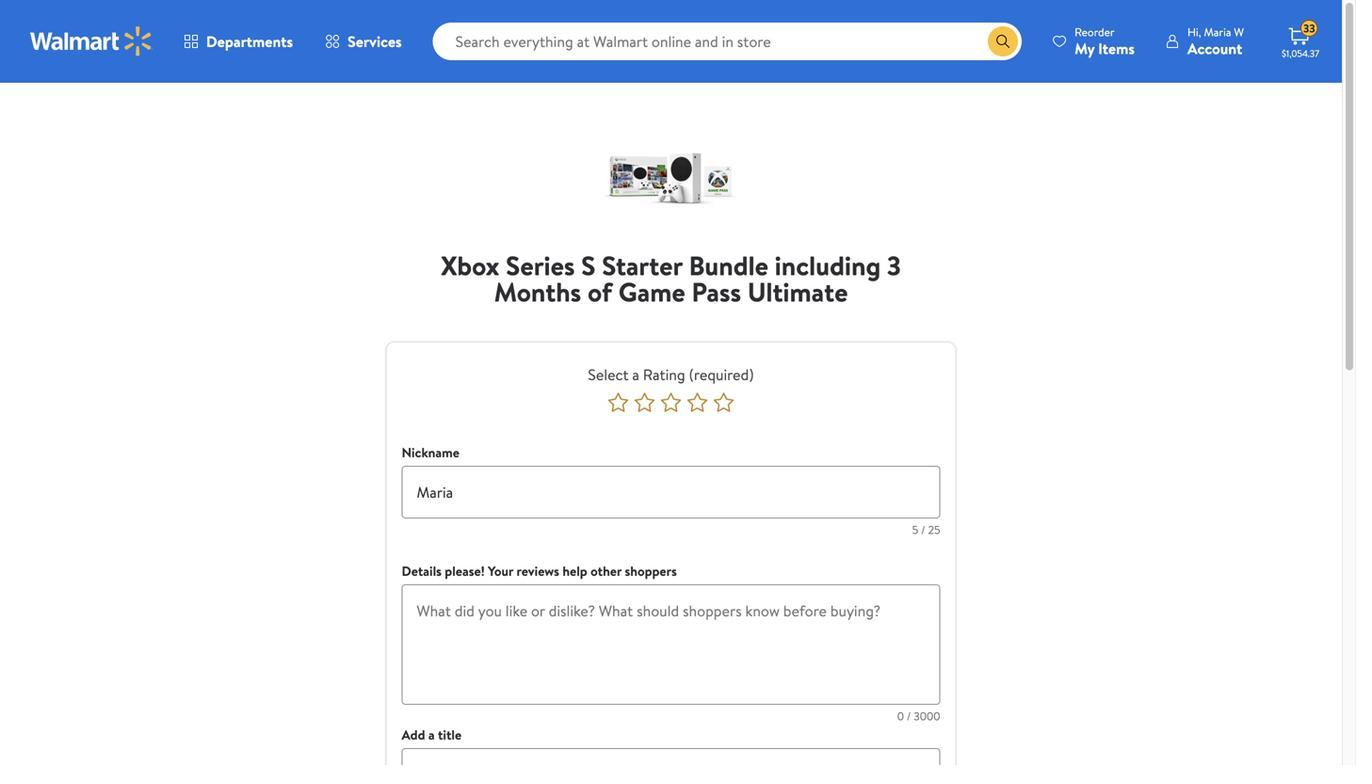 Task type: locate. For each thing, give the bounding box(es) containing it.
of
[[588, 274, 612, 310]]

0 horizontal spatial a
[[428, 726, 435, 745]]

0 horizontal spatial /
[[907, 709, 911, 725]]

1 vertical spatial a
[[428, 726, 435, 745]]

items
[[1098, 38, 1135, 59]]

/
[[921, 522, 926, 538], [907, 709, 911, 725]]

game
[[619, 274, 685, 310]]

help
[[563, 562, 588, 581]]

Walmart Site-Wide search field
[[433, 23, 1022, 60]]

details
[[402, 562, 442, 581]]

s
[[581, 247, 596, 284]]

please!
[[445, 562, 485, 581]]

0 vertical spatial /
[[921, 522, 926, 538]]

Nickname text field
[[402, 466, 941, 519]]

0 vertical spatial a
[[632, 365, 640, 385]]

ultimate
[[748, 274, 848, 310]]

a
[[632, 365, 640, 385], [428, 726, 435, 745]]

departments button
[[168, 19, 309, 64]]

your
[[488, 562, 513, 581]]

/ right 5
[[921, 522, 926, 538]]

starter
[[602, 247, 683, 284]]

Details please! Your reviews help other shoppers text field
[[402, 585, 941, 706]]

other
[[591, 562, 622, 581]]

write a review for xbox series s starter bundle including 3 months of game pass ultimate element
[[430, 247, 912, 320]]

(required)
[[689, 365, 754, 385]]

add a title
[[402, 726, 462, 745]]

/ right 0
[[907, 709, 911, 725]]

/ for nickname
[[921, 522, 926, 538]]

1 horizontal spatial a
[[632, 365, 640, 385]]

a right 'add'
[[428, 726, 435, 745]]

rating
[[643, 365, 685, 385]]

maria
[[1204, 24, 1232, 40]]

walmart image
[[30, 26, 153, 57]]

3000
[[914, 709, 941, 725]]

a right select
[[632, 365, 640, 385]]

1 vertical spatial /
[[907, 709, 911, 725]]

series
[[506, 247, 575, 284]]

hi, maria w account
[[1188, 24, 1244, 59]]

1 horizontal spatial /
[[921, 522, 926, 538]]

reorder
[[1075, 24, 1115, 40]]

shoppers
[[625, 562, 677, 581]]

details please! your reviews help other shoppers
[[402, 562, 677, 581]]

0
[[897, 709, 904, 725]]

0 / 3000
[[897, 709, 941, 725]]

departments
[[206, 31, 293, 52]]



Task type: describe. For each thing, give the bounding box(es) containing it.
a for select
[[632, 365, 640, 385]]

hi,
[[1188, 24, 1202, 40]]

a for add
[[428, 726, 435, 745]]

pass
[[692, 274, 741, 310]]

select a rating (required)
[[588, 365, 754, 385]]

reorder my items
[[1075, 24, 1135, 59]]

xbox
[[441, 247, 500, 284]]

select
[[588, 365, 629, 385]]

add
[[402, 726, 425, 745]]

xbox series s starter bundle including 3 months of game pass ultimate
[[441, 247, 901, 310]]

5
[[912, 522, 919, 538]]

search icon image
[[996, 34, 1011, 49]]

services button
[[309, 19, 418, 64]]

Add a title text field
[[402, 749, 941, 766]]

account
[[1188, 38, 1243, 59]]

25
[[928, 522, 941, 538]]

3
[[887, 247, 901, 284]]

/ for details please! your reviews help other shoppers
[[907, 709, 911, 725]]

5 / 25
[[912, 522, 941, 538]]

$1,054.37
[[1282, 47, 1320, 60]]

Search search field
[[433, 23, 1022, 60]]

33
[[1304, 20, 1316, 36]]

reviews
[[517, 562, 559, 581]]

nickname
[[402, 444, 460, 462]]

services
[[348, 31, 402, 52]]

w
[[1234, 24, 1244, 40]]

months
[[494, 274, 581, 310]]

my
[[1075, 38, 1095, 59]]

bundle
[[689, 247, 769, 284]]

including
[[775, 247, 881, 284]]

title
[[438, 726, 462, 745]]



Task type: vqa. For each thing, say whether or not it's contained in the screenshot.
to
no



